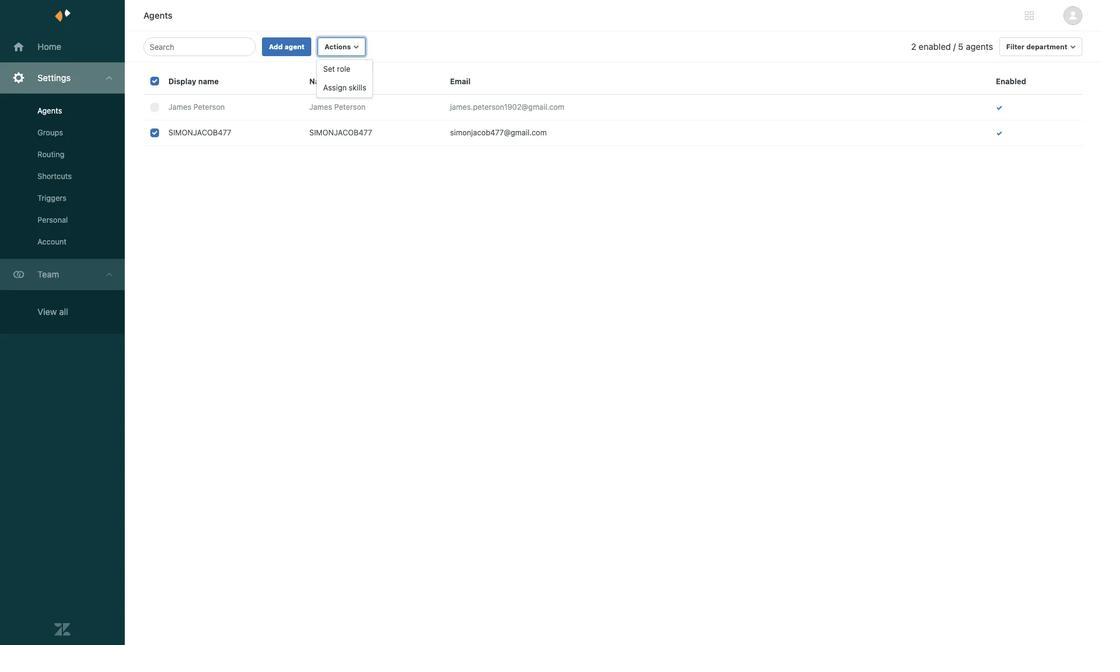 Task type: locate. For each thing, give the bounding box(es) containing it.
0 horizontal spatial simonjacob477
[[168, 128, 231, 137]]

0 vertical spatial agents
[[143, 10, 172, 21]]

0 horizontal spatial james
[[168, 102, 191, 112]]

2 james from the left
[[309, 102, 332, 112]]

1 horizontal spatial james peterson
[[309, 102, 366, 112]]

peterson down name
[[193, 102, 225, 112]]

groups
[[37, 128, 63, 137]]

0 horizontal spatial peterson
[[193, 102, 225, 112]]

agents up groups on the left top of the page
[[37, 106, 62, 115]]

assign
[[323, 83, 347, 92]]

james down display
[[168, 102, 191, 112]]

view all
[[37, 306, 68, 317]]

1 horizontal spatial peterson
[[334, 102, 366, 112]]

james
[[168, 102, 191, 112], [309, 102, 332, 112]]

5
[[958, 41, 964, 52]]

personal
[[37, 215, 68, 225]]

agents
[[143, 10, 172, 21], [37, 106, 62, 115]]

shortcuts
[[37, 172, 72, 181]]

home
[[37, 41, 61, 52]]

simonjacob477 down display name
[[168, 128, 231, 137]]

agents up search text field
[[143, 10, 172, 21]]

/
[[953, 41, 956, 52]]

assign skills
[[323, 83, 366, 92]]

1 vertical spatial agents
[[37, 106, 62, 115]]

triggers
[[37, 193, 66, 203]]

filter department button
[[999, 37, 1082, 56]]

1 peterson from the left
[[193, 102, 225, 112]]

team
[[37, 269, 59, 279]]

james peterson down assign
[[309, 102, 366, 112]]

simonjacob477@gmail.com
[[450, 128, 547, 137]]

set role
[[323, 64, 350, 74]]

account
[[37, 237, 67, 246]]

name
[[309, 77, 331, 86]]

2 enabled / 5 agents
[[911, 41, 993, 52]]

0 horizontal spatial james peterson
[[168, 102, 225, 112]]

peterson
[[193, 102, 225, 112], [334, 102, 366, 112]]

1 horizontal spatial simonjacob477
[[309, 128, 372, 137]]

simonjacob477 down assign skills
[[309, 128, 372, 137]]

add
[[269, 42, 283, 51]]

1 horizontal spatial james
[[309, 102, 332, 112]]

peterson down assign skills
[[334, 102, 366, 112]]

2
[[911, 41, 916, 52]]

add agent button
[[262, 37, 311, 56]]

agent
[[285, 42, 305, 51]]

enabled
[[919, 41, 951, 52]]

role
[[337, 64, 350, 74]]

view
[[37, 306, 57, 317]]

2 simonjacob477 from the left
[[309, 128, 372, 137]]

james peterson down display name
[[168, 102, 225, 112]]

zendesk products image
[[1025, 11, 1034, 20]]

simonjacob477
[[168, 128, 231, 137], [309, 128, 372, 137]]

1 james peterson from the left
[[168, 102, 225, 112]]

agents
[[966, 41, 993, 52]]

james peterson
[[168, 102, 225, 112], [309, 102, 366, 112]]

james down assign
[[309, 102, 332, 112]]



Task type: describe. For each thing, give the bounding box(es) containing it.
enabled
[[996, 77, 1026, 86]]

1 james from the left
[[168, 102, 191, 112]]

routing
[[37, 150, 65, 159]]

skills
[[349, 83, 366, 92]]

Search text field
[[150, 39, 246, 54]]

filter
[[1006, 42, 1025, 51]]

1 simonjacob477 from the left
[[168, 128, 231, 137]]

add agent
[[269, 42, 305, 51]]

set
[[323, 64, 335, 74]]

filter department
[[1006, 42, 1067, 51]]

display
[[168, 77, 196, 86]]

all
[[59, 306, 68, 317]]

display name
[[168, 77, 219, 86]]

2 peterson from the left
[[334, 102, 366, 112]]

actions button
[[318, 37, 366, 56]]

settings
[[37, 72, 71, 83]]

name
[[198, 77, 219, 86]]

0 horizontal spatial agents
[[37, 106, 62, 115]]

james.peterson1902@gmail.com
[[450, 102, 564, 112]]

actions
[[324, 42, 351, 51]]

department
[[1026, 42, 1067, 51]]

1 horizontal spatial agents
[[143, 10, 172, 21]]

2 james peterson from the left
[[309, 102, 366, 112]]

email
[[450, 77, 471, 86]]



Task type: vqa. For each thing, say whether or not it's contained in the screenshot.
and in the left top of the page
no



